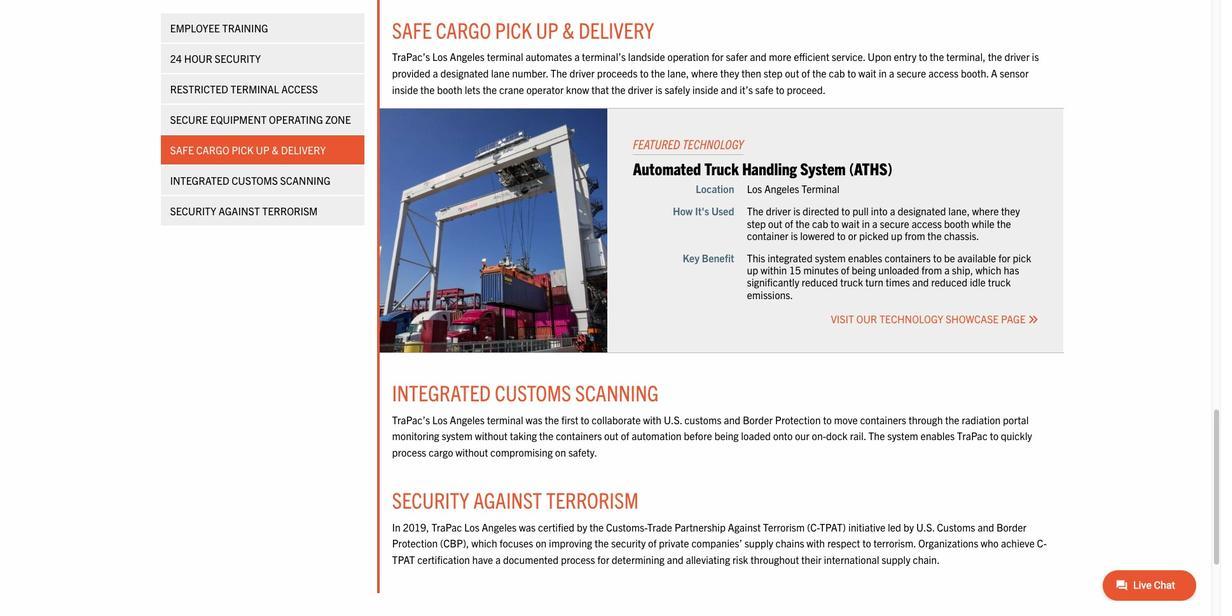 Task type: vqa. For each thing, say whether or not it's contained in the screenshot.
the on inside TraPac's Los Angeles terminal was the first to collaborate with U.S. customs and Border Protection to move containers through the radiation portal monitoring system without taking the containers out of automation before being loaded onto our on-dock rail. The system enables TraPac to quickly process cargo without compromising on safety.
yes



Task type: describe. For each thing, give the bounding box(es) containing it.
1 vertical spatial containers
[[860, 414, 906, 427]]

to inside in 2019, trapac los angeles was certified by the customs-trade partnership against terrorism (c-tpat) initiative led by u.s. customs and border protection (cbp), which focuses on improving the security of private companies' supply chains with respect to terrorism. organizations who achieve c- tpat certification have a documented process for determining and alleviating risk throughout their international supply chain.
[[863, 538, 871, 550]]

cab inside trapac's los angeles terminal automates a terminal's landside operation for safer and more efficient service. upon entry to the terminal, the driver is provided a designated lane number. the driver proceeds to the lane, where they then step out of the cab to wait in a secure access booth. a sensor inside the booth lets the crane operator know that the driver is safely inside and it's safe to proceed.
[[829, 67, 845, 79]]

the right while
[[997, 217, 1011, 230]]

hour
[[184, 52, 212, 64]]

the right taking at the bottom left
[[539, 430, 553, 443]]

24 hour security link
[[161, 43, 364, 73]]

visit
[[831, 313, 854, 326]]

a inside in 2019, trapac los angeles was certified by the customs-trade partnership against terrorism (c-tpat) initiative led by u.s. customs and border protection (cbp), which focuses on improving the security of private companies' supply chains with respect to terrorism. organizations who achieve c- tpat certification have a documented process for determining and alleviating risk throughout their international supply chain.
[[495, 554, 501, 567]]

0 vertical spatial security
[[215, 52, 261, 64]]

page
[[1001, 313, 1026, 326]]

radiation
[[962, 414, 1001, 427]]

restricted terminal access
[[170, 82, 318, 95]]

designated inside trapac's los angeles terminal automates a terminal's landside operation for safer and more efficient service. upon entry to the terminal, the driver is provided a designated lane number. the driver proceeds to the lane, where they then step out of the cab to wait in a secure access booth. a sensor inside the booth lets the crane operator know that the driver is safely inside and it's safe to proceed.
[[440, 67, 489, 79]]

where inside trapac's los angeles terminal automates a terminal's landside operation for safer and more efficient service. upon entry to the terminal, the driver is provided a designated lane number. the driver proceeds to the lane, where they then step out of the cab to wait in a secure access booth. a sensor inside the booth lets the crane operator know that the driver is safely inside and it's safe to proceed.
[[691, 67, 718, 79]]

0 vertical spatial pick
[[495, 16, 532, 43]]

portal
[[1003, 414, 1029, 427]]

lane, inside the driver is directed to pull into a designated lane, where they step out of the cab to wait in a secure access booth while the container is lowered to or picked up from the chassis.
[[948, 205, 970, 218]]

1 horizontal spatial technology
[[880, 313, 943, 326]]

picked
[[859, 230, 889, 242]]

more
[[769, 50, 792, 63]]

1 horizontal spatial &
[[562, 16, 575, 43]]

their
[[801, 554, 822, 567]]

and down private
[[667, 554, 684, 567]]

the left security
[[595, 538, 609, 550]]

2 horizontal spatial system
[[887, 430, 918, 443]]

the left terminal,
[[930, 50, 944, 63]]

containers inside this integrated system enables containers to be available for pick up within 15 minutes of being unloaded from a ship, which has significantly reduced truck turn times and reduced idle truck emissions.
[[885, 252, 931, 265]]

key
[[683, 252, 700, 265]]

lowered
[[800, 230, 835, 242]]

1 vertical spatial without
[[456, 446, 488, 459]]

trapac inside in 2019, trapac los angeles was certified by the customs-trade partnership against terrorism (c-tpat) initiative led by u.s. customs and border protection (cbp), which focuses on improving the security of private companies' supply chains with respect to terrorism. organizations who achieve c- tpat certification have a documented process for determining and alleviating risk throughout their international supply chain.
[[431, 521, 462, 534]]

1 vertical spatial cargo
[[196, 143, 229, 156]]

in inside trapac's los angeles terminal automates a terminal's landside operation for safer and more efficient service. upon entry to the terminal, the driver is provided a designated lane number. the driver proceeds to the lane, where they then step out of the cab to wait in a secure access booth. a sensor inside the booth lets the crane operator know that the driver is safely inside and it's safe to proceed.
[[879, 67, 887, 79]]

the down provided
[[420, 83, 435, 96]]

number.
[[512, 67, 548, 79]]

alleviating
[[686, 554, 730, 567]]

it's
[[695, 205, 709, 218]]

the right through
[[945, 414, 960, 427]]

driver up sensor
[[1005, 50, 1030, 63]]

0 horizontal spatial pick
[[232, 143, 254, 156]]

first
[[561, 414, 578, 427]]

customs
[[684, 414, 722, 427]]

onto
[[773, 430, 793, 443]]

of inside trapac's los angeles terminal automates a terminal's landside operation for safer and more efficient service. upon entry to the terminal, the driver is provided a designated lane number. the driver proceeds to the lane, where they then step out of the cab to wait in a secure access booth. a sensor inside the booth lets the crane operator know that the driver is safely inside and it's safe to proceed.
[[802, 67, 810, 79]]

collaborate
[[592, 414, 641, 427]]

integrated inside integrated customs scanning link
[[170, 174, 229, 186]]

1 vertical spatial security
[[170, 204, 216, 217]]

chain.
[[913, 554, 940, 567]]

0 vertical spatial cargo
[[436, 16, 491, 43]]

safely
[[665, 83, 690, 96]]

employee training link
[[161, 13, 364, 42]]

the down 'proceeds'
[[611, 83, 626, 96]]

the right lets
[[483, 83, 497, 96]]

security against terrorism link
[[161, 196, 364, 225]]

angeles down handling at the right of page
[[765, 183, 799, 195]]

1 horizontal spatial terrorism
[[546, 487, 639, 514]]

0 vertical spatial without
[[475, 430, 508, 443]]

in 2019, trapac los angeles was certified by the customs-trade partnership against terrorism (c-tpat) initiative led by u.s. customs and border protection (cbp), which focuses on improving the security of private companies' supply chains with respect to terrorism. organizations who achieve c- tpat certification have a documented process for determining and alleviating risk throughout their international supply chain.
[[392, 521, 1047, 567]]

1 vertical spatial against
[[473, 487, 542, 514]]

0 horizontal spatial supply
[[745, 538, 773, 550]]

los inside trapac's los angeles terminal was the first to collaborate with u.s. customs and border protection to move containers through the radiation portal monitoring system without taking the containers out of automation before being loaded onto our on-dock rail. the system enables trapac to quickly process cargo without compromising on safety.
[[432, 414, 448, 427]]

that
[[592, 83, 609, 96]]

terminal for cargo
[[487, 50, 523, 63]]

used
[[711, 205, 734, 218]]

featured
[[633, 136, 680, 152]]

0 horizontal spatial delivery
[[281, 143, 326, 156]]

2 vertical spatial containers
[[556, 430, 602, 443]]

visit our technology showcase page
[[831, 313, 1028, 326]]

our
[[795, 430, 810, 443]]

a right provided
[[433, 67, 438, 79]]

certification
[[417, 554, 470, 567]]

a right into
[[890, 205, 895, 218]]

dock
[[826, 430, 848, 443]]

they inside the driver is directed to pull into a designated lane, where they step out of the cab to wait in a secure access booth while the container is lowered to or picked up from the chassis.
[[1001, 205, 1020, 218]]

a right "pull"
[[872, 217, 878, 230]]

0 vertical spatial delivery
[[579, 16, 654, 43]]

1 vertical spatial security against terrorism
[[392, 487, 639, 514]]

a
[[991, 67, 998, 79]]

1 horizontal spatial safe
[[392, 16, 432, 43]]

be
[[944, 252, 955, 265]]

automated
[[633, 158, 701, 179]]

0 horizontal spatial safe
[[170, 143, 194, 156]]

restricted terminal access link
[[161, 74, 364, 103]]

protection inside in 2019, trapac los angeles was certified by the customs-trade partnership against terrorism (c-tpat) initiative led by u.s. customs and border protection (cbp), which focuses on improving the security of private companies' supply chains with respect to terrorism. organizations who achieve c- tpat certification have a documented process for determining and alleviating risk throughout their international supply chain.
[[392, 538, 438, 550]]

the left chassis.
[[928, 230, 942, 242]]

location
[[696, 183, 734, 195]]

2 reduced from the left
[[931, 276, 968, 289]]

1 horizontal spatial scanning
[[575, 379, 659, 407]]

technology inside featured technology automated truck handling system (aths)
[[683, 136, 744, 152]]

on inside trapac's los angeles terminal was the first to collaborate with u.s. customs and border protection to move containers through the radiation portal monitoring system without taking the containers out of automation before being loaded onto our on-dock rail. the system enables trapac to quickly process cargo without compromising on safety.
[[555, 446, 566, 459]]

has
[[1004, 264, 1019, 277]]

trapac's los angeles terminal automates a terminal's landside operation for safer and more efficient service. upon entry to the terminal, the driver is provided a designated lane number. the driver proceeds to the lane, where they then step out of the cab to wait in a secure access booth. a sensor inside the booth lets the crane operator know that the driver is safely inside and it's safe to proceed.
[[392, 50, 1039, 96]]

process inside in 2019, trapac los angeles was certified by the customs-trade partnership against terrorism (c-tpat) initiative led by u.s. customs and border protection (cbp), which focuses on improving the security of private companies' supply chains with respect to terrorism. organizations who achieve c- tpat certification have a documented process for determining and alleviating risk throughout their international supply chain.
[[561, 554, 595, 567]]

24
[[170, 52, 182, 64]]

for inside this integrated system enables containers to be available for pick up within 15 minutes of being unloaded from a ship, which has significantly reduced truck turn times and reduced idle truck emissions.
[[999, 252, 1011, 265]]

1 vertical spatial supply
[[882, 554, 911, 567]]

proceeds
[[597, 67, 638, 79]]

unloaded
[[878, 264, 919, 277]]

was inside in 2019, trapac los angeles was certified by the customs-trade partnership against terrorism (c-tpat) initiative led by u.s. customs and border protection (cbp), which focuses on improving the security of private companies' supply chains with respect to terrorism. organizations who achieve c- tpat certification have a documented process for determining and alleviating risk throughout their international supply chain.
[[519, 521, 536, 534]]

2019,
[[403, 521, 429, 534]]

customs-
[[606, 521, 647, 534]]

within
[[761, 264, 787, 277]]

organizations
[[918, 538, 978, 550]]

how it's used
[[673, 205, 734, 218]]

0 horizontal spatial system
[[442, 430, 473, 443]]

secure inside trapac's los angeles terminal automates a terminal's landside operation for safer and more efficient service. upon entry to the terminal, the driver is provided a designated lane number. the driver proceeds to the lane, where they then step out of the cab to wait in a secure access booth. a sensor inside the booth lets the crane operator know that the driver is safely inside and it's safe to proceed.
[[897, 67, 926, 79]]

move
[[834, 414, 858, 427]]

container
[[747, 230, 789, 242]]

integrated customs scanning link
[[161, 165, 364, 195]]

emissions.
[[747, 289, 793, 301]]

tpat
[[392, 554, 415, 567]]

1 horizontal spatial safe cargo pick up & delivery
[[392, 16, 654, 43]]

efficient
[[794, 50, 829, 63]]

with inside in 2019, trapac los angeles was certified by the customs-trade partnership against terrorism (c-tpat) initiative led by u.s. customs and border protection (cbp), which focuses on improving the security of private companies' supply chains with respect to terrorism. organizations who achieve c- tpat certification have a documented process for determining and alleviating risk throughout their international supply chain.
[[807, 538, 825, 550]]

24 hour security
[[170, 52, 261, 64]]

terminal for customs
[[487, 414, 523, 427]]

showcase
[[946, 313, 999, 326]]

led
[[888, 521, 901, 534]]

rail.
[[850, 430, 866, 443]]

significantly
[[747, 276, 799, 289]]

being inside trapac's los angeles terminal was the first to collaborate with u.s. customs and border protection to move containers through the radiation portal monitoring system without taking the containers out of automation before being loaded onto our on-dock rail. the system enables trapac to quickly process cargo without compromising on safety.
[[715, 430, 739, 443]]

which inside in 2019, trapac los angeles was certified by the customs-trade partnership against terrorism (c-tpat) initiative led by u.s. customs and border protection (cbp), which focuses on improving the security of private companies' supply chains with respect to terrorism. organizations who achieve c- tpat certification have a documented process for determining and alleviating risk throughout their international supply chain.
[[471, 538, 497, 550]]

1 vertical spatial integrated
[[392, 379, 491, 407]]

the down efficient
[[812, 67, 827, 79]]

determining
[[612, 554, 665, 567]]

of inside this integrated system enables containers to be available for pick up within 15 minutes of being unloaded from a ship, which has significantly reduced truck turn times and reduced idle truck emissions.
[[841, 264, 849, 277]]

benefit
[[702, 252, 734, 265]]

respect
[[827, 538, 860, 550]]

the down landside
[[651, 67, 665, 79]]

1 horizontal spatial terminal
[[802, 183, 840, 195]]

employee
[[170, 21, 220, 34]]

being inside this integrated system enables containers to be available for pick up within 15 minutes of being unloaded from a ship, which has significantly reduced truck turn times and reduced idle truck emissions.
[[852, 264, 876, 277]]

solid image
[[1028, 315, 1038, 325]]

u.s. inside trapac's los angeles terminal was the first to collaborate with u.s. customs and border protection to move containers through the radiation portal monitoring system without taking the containers out of automation before being loaded onto our on-dock rail. the system enables trapac to quickly process cargo without compromising on safety.
[[664, 414, 682, 427]]

safety.
[[568, 446, 597, 459]]

out inside trapac's los angeles terminal was the first to collaborate with u.s. customs and border protection to move containers through the radiation portal monitoring system without taking the containers out of automation before being loaded onto our on-dock rail. the system enables trapac to quickly process cargo without compromising on safety.
[[604, 430, 619, 443]]

integrated
[[768, 252, 813, 265]]

0 vertical spatial customs
[[232, 174, 278, 186]]

a left terminal's
[[574, 50, 580, 63]]

safer
[[726, 50, 748, 63]]

1 vertical spatial &
[[272, 143, 279, 156]]

improving
[[549, 538, 592, 550]]

our
[[856, 313, 877, 326]]

border inside trapac's los angeles terminal was the first to collaborate with u.s. customs and border protection to move containers through the radiation portal monitoring system without taking the containers out of automation before being loaded onto our on-dock rail. the system enables trapac to quickly process cargo without compromising on safety.
[[743, 414, 773, 427]]

restricted
[[170, 82, 228, 95]]

angeles inside trapac's los angeles terminal automates a terminal's landside operation for safer and more efficient service. upon entry to the terminal, the driver is provided a designated lane number. the driver proceeds to the lane, where they then step out of the cab to wait in a secure access booth. a sensor inside the booth lets the crane operator know that the driver is safely inside and it's safe to proceed.
[[450, 50, 485, 63]]

against inside in 2019, trapac los angeles was certified by the customs-trade partnership against terrorism (c-tpat) initiative led by u.s. customs and border protection (cbp), which focuses on improving the security of private companies' supply chains with respect to terrorism. organizations who achieve c- tpat certification have a documented process for determining and alleviating risk throughout their international supply chain.
[[728, 521, 761, 534]]

driver up know
[[570, 67, 595, 79]]

for inside trapac's los angeles terminal automates a terminal's landside operation for safer and more efficient service. upon entry to the terminal, the driver is provided a designated lane number. the driver proceeds to the lane, where they then step out of the cab to wait in a secure access booth. a sensor inside the booth lets the crane operator know that the driver is safely inside and it's safe to proceed.
[[712, 50, 724, 63]]

wait inside the driver is directed to pull into a designated lane, where they step out of the cab to wait in a secure access booth while the container is lowered to or picked up from the chassis.
[[842, 217, 860, 230]]

lane
[[491, 67, 510, 79]]

booth.
[[961, 67, 989, 79]]

the down los angeles terminal
[[796, 217, 810, 230]]

taking
[[510, 430, 537, 443]]

the left 'first'
[[545, 414, 559, 427]]

out inside trapac's los angeles terminal automates a terminal's landside operation for safer and more efficient service. upon entry to the terminal, the driver is provided a designated lane number. the driver proceeds to the lane, where they then step out of the cab to wait in a secure access booth. a sensor inside the booth lets the crane operator know that the driver is safely inside and it's safe to proceed.
[[785, 67, 799, 79]]

security
[[611, 538, 646, 550]]

access
[[281, 82, 318, 95]]

they inside trapac's los angeles terminal automates a terminal's landside operation for safer and more efficient service. upon entry to the terminal, the driver is provided a designated lane number. the driver proceeds to the lane, where they then step out of the cab to wait in a secure access booth. a sensor inside the booth lets the crane operator know that the driver is safely inside and it's safe to proceed.
[[720, 67, 739, 79]]

cab inside the driver is directed to pull into a designated lane, where they step out of the cab to wait in a secure access booth while the container is lowered to or picked up from the chassis.
[[812, 217, 828, 230]]

focuses
[[500, 538, 533, 550]]

los inside trapac's los angeles terminal automates a terminal's landside operation for safer and more efficient service. upon entry to the terminal, the driver is provided a designated lane number. the driver proceeds to the lane, where they then step out of the cab to wait in a secure access booth. a sensor inside the booth lets the crane operator know that the driver is safely inside and it's safe to proceed.
[[432, 50, 448, 63]]

in
[[392, 521, 401, 534]]

safe
[[755, 83, 774, 96]]

directed
[[803, 205, 839, 218]]

access inside trapac's los angeles terminal automates a terminal's landside operation for safer and more efficient service. upon entry to the terminal, the driver is provided a designated lane number. the driver proceeds to the lane, where they then step out of the cab to wait in a secure access booth. a sensor inside the booth lets the crane operator know that the driver is safely inside and it's safe to proceed.
[[929, 67, 959, 79]]

landside
[[628, 50, 665, 63]]

1 horizontal spatial customs
[[495, 379, 571, 407]]

and up then
[[750, 50, 767, 63]]

terminal's
[[582, 50, 626, 63]]

0 horizontal spatial terminal
[[231, 82, 279, 95]]



Task type: locate. For each thing, give the bounding box(es) containing it.
equipment
[[210, 113, 267, 125]]

up inside this integrated system enables containers to be available for pick up within 15 minutes of being unloaded from a ship, which has significantly reduced truck turn times and reduced idle truck emissions.
[[747, 264, 758, 277]]

customs up organizations
[[937, 521, 975, 534]]

inside down provided
[[392, 83, 418, 96]]

employee training
[[170, 21, 268, 34]]

where down operation
[[691, 67, 718, 79]]

step inside the driver is directed to pull into a designated lane, where they step out of the cab to wait in a secure access booth while the container is lowered to or picked up from the chassis.
[[747, 217, 766, 230]]

service.
[[832, 50, 865, 63]]

c-
[[1037, 538, 1047, 550]]

of inside the driver is directed to pull into a designated lane, where they step out of the cab to wait in a secure access booth while the container is lowered to or picked up from the chassis.
[[785, 217, 793, 230]]

1 horizontal spatial trapac
[[957, 430, 988, 443]]

1 vertical spatial customs
[[495, 379, 571, 407]]

in left into
[[862, 217, 870, 230]]

0 vertical spatial they
[[720, 67, 739, 79]]

trapac's los angeles terminal was the first to collaborate with u.s. customs and border protection to move containers through the radiation portal monitoring system without taking the containers out of automation before being loaded onto our on-dock rail. the system enables trapac to quickly process cargo without compromising on safety.
[[392, 414, 1032, 459]]

0 vertical spatial terminal
[[487, 50, 523, 63]]

the
[[551, 67, 567, 79], [747, 205, 764, 218], [868, 430, 885, 443]]

pick
[[1013, 252, 1031, 265]]

enables inside trapac's los angeles terminal was the first to collaborate with u.s. customs and border protection to move containers through the radiation portal monitoring system without taking the containers out of automation before being loaded onto our on-dock rail. the system enables trapac to quickly process cargo without compromising on safety.
[[921, 430, 955, 443]]

on-
[[812, 430, 826, 443]]

angeles up lets
[[450, 50, 485, 63]]

of up proceed.
[[802, 67, 810, 79]]

2 inside from the left
[[692, 83, 719, 96]]

with inside trapac's los angeles terminal was the first to collaborate with u.s. customs and border protection to move containers through the radiation portal monitoring system without taking the containers out of automation before being loaded onto our on-dock rail. the system enables trapac to quickly process cargo without compromising on safety.
[[643, 414, 662, 427]]

being right the before
[[715, 430, 739, 443]]

0 vertical spatial which
[[976, 264, 1002, 277]]

pick
[[495, 16, 532, 43], [232, 143, 254, 156]]

0 vertical spatial up
[[536, 16, 558, 43]]

with down (c-
[[807, 538, 825, 550]]

2 vertical spatial customs
[[937, 521, 975, 534]]

in down 'upon'
[[879, 67, 887, 79]]

against up companies'
[[728, 521, 761, 534]]

0 horizontal spatial being
[[715, 430, 739, 443]]

2 horizontal spatial out
[[785, 67, 799, 79]]

designated inside the driver is directed to pull into a designated lane, where they step out of the cab to wait in a secure access booth while the container is lowered to or picked up from the chassis.
[[898, 205, 946, 218]]

from left be
[[922, 264, 942, 277]]

throughout
[[751, 554, 799, 567]]

supply
[[745, 538, 773, 550], [882, 554, 911, 567]]

0 horizontal spatial enables
[[848, 252, 882, 265]]

wait inside trapac's los angeles terminal automates a terminal's landside operation for safer and more efficient service. upon entry to the terminal, the driver is provided a designated lane number. the driver proceeds to the lane, where they then step out of the cab to wait in a secure access booth. a sensor inside the booth lets the crane operator know that the driver is safely inside and it's safe to proceed.
[[858, 67, 876, 79]]

through
[[909, 414, 943, 427]]

private
[[659, 538, 689, 550]]

1 vertical spatial terminal
[[802, 183, 840, 195]]

terrorism up chains
[[763, 521, 805, 534]]

2 horizontal spatial for
[[999, 252, 1011, 265]]

1 horizontal spatial security against terrorism
[[392, 487, 639, 514]]

which inside this integrated system enables containers to be available for pick up within 15 minutes of being unloaded from a ship, which has significantly reduced truck turn times and reduced idle truck emissions.
[[976, 264, 1002, 277]]

and left it's
[[721, 83, 737, 96]]

0 vertical spatial terminal
[[231, 82, 279, 95]]

they right while
[[1001, 205, 1020, 218]]

security against terrorism
[[170, 204, 318, 217], [392, 487, 639, 514]]

1 horizontal spatial by
[[904, 521, 914, 534]]

1 vertical spatial for
[[999, 252, 1011, 265]]

los inside in 2019, trapac los angeles was certified by the customs-trade partnership against terrorism (c-tpat) initiative led by u.s. customs and border protection (cbp), which focuses on improving the security of private companies' supply chains with respect to terrorism. organizations who achieve c- tpat certification have a documented process for determining and alleviating risk throughout their international supply chain.
[[464, 521, 479, 534]]

out up integrated
[[768, 217, 783, 230]]

0 vertical spatial lane,
[[668, 67, 689, 79]]

delivery up terminal's
[[579, 16, 654, 43]]

1 horizontal spatial being
[[852, 264, 876, 277]]

step down more
[[764, 67, 783, 79]]

for left safer
[[712, 50, 724, 63]]

know
[[566, 83, 589, 96]]

truck
[[840, 276, 863, 289], [988, 276, 1011, 289]]

pick up automates
[[495, 16, 532, 43]]

integrated customs scanning
[[170, 174, 331, 186], [392, 379, 659, 407]]

which
[[976, 264, 1002, 277], [471, 538, 497, 550]]

technology down times
[[880, 313, 943, 326]]

monitoring
[[392, 430, 439, 443]]

loaded
[[741, 430, 771, 443]]

automates
[[526, 50, 572, 63]]

1 vertical spatial safe
[[170, 143, 194, 156]]

up up automates
[[536, 16, 558, 43]]

2 vertical spatial out
[[604, 430, 619, 443]]

of inside in 2019, trapac los angeles was certified by the customs-trade partnership against terrorism (c-tpat) initiative led by u.s. customs and border protection (cbp), which focuses on improving the security of private companies' supply chains with respect to terrorism. organizations who achieve c- tpat certification have a documented process for determining and alleviating risk throughout their international supply chain.
[[648, 538, 657, 550]]

up left within
[[747, 264, 758, 277]]

trapac's inside trapac's los angeles terminal was the first to collaborate with u.s. customs and border protection to move containers through the radiation portal monitoring system without taking the containers out of automation before being loaded onto our on-dock rail. the system enables trapac to quickly process cargo without compromising on safety.
[[392, 414, 430, 427]]

safe cargo pick up & delivery inside safe cargo pick up & delivery link
[[170, 143, 326, 156]]

terrorism up customs- on the bottom
[[546, 487, 639, 514]]

delivery down operating
[[281, 143, 326, 156]]

pick down equipment
[[232, 143, 254, 156]]

a right have
[[495, 554, 501, 567]]

the left customs- on the bottom
[[590, 521, 604, 534]]

was inside trapac's los angeles terminal was the first to collaborate with u.s. customs and border protection to move containers through the radiation portal monitoring system without taking the containers out of automation before being loaded onto our on-dock rail. the system enables trapac to quickly process cargo without compromising on safety.
[[526, 414, 542, 427]]

angeles up focuses
[[482, 521, 517, 534]]

integrated customs scanning up taking at the bottom left
[[392, 379, 659, 407]]

0 horizontal spatial trapac
[[431, 521, 462, 534]]

2 truck from the left
[[988, 276, 1011, 289]]

secure equipment operating zone
[[170, 113, 351, 125]]

process inside trapac's los angeles terminal was the first to collaborate with u.s. customs and border protection to move containers through the radiation portal monitoring system without taking the containers out of automation before being loaded onto our on-dock rail. the system enables trapac to quickly process cargo without compromising on safety.
[[392, 446, 426, 459]]

1 vertical spatial terrorism
[[546, 487, 639, 514]]

1 trapac's from the top
[[392, 50, 430, 63]]

and right times
[[912, 276, 929, 289]]

border up loaded
[[743, 414, 773, 427]]

without
[[475, 430, 508, 443], [456, 446, 488, 459]]

0 horizontal spatial lane,
[[668, 67, 689, 79]]

by right led at the right bottom of page
[[904, 521, 914, 534]]

trapac inside trapac's los angeles terminal was the first to collaborate with u.s. customs and border protection to move containers through the radiation portal monitoring system without taking the containers out of automation before being loaded onto our on-dock rail. the system enables trapac to quickly process cargo without compromising on safety.
[[957, 430, 988, 443]]

for inside in 2019, trapac los angeles was certified by the customs-trade partnership against terrorism (c-tpat) initiative led by u.s. customs and border protection (cbp), which focuses on improving the security of private companies' supply chains with respect to terrorism. organizations who achieve c- tpat certification have a documented process for determining and alleviating risk throughout their international supply chain.
[[597, 554, 609, 567]]

1 vertical spatial from
[[922, 264, 942, 277]]

1 horizontal spatial for
[[712, 50, 724, 63]]

terminal
[[487, 50, 523, 63], [487, 414, 523, 427]]

driver inside the driver is directed to pull into a designated lane, where they step out of the cab to wait in a secure access booth while the container is lowered to or picked up from the chassis.
[[766, 205, 791, 218]]

then
[[742, 67, 761, 79]]

0 vertical spatial against
[[219, 204, 260, 217]]

1 vertical spatial with
[[807, 538, 825, 550]]

0 vertical spatial where
[[691, 67, 718, 79]]

u.s. inside in 2019, trapac los angeles was certified by the customs-trade partnership against terrorism (c-tpat) initiative led by u.s. customs and border protection (cbp), which focuses on improving the security of private companies' supply chains with respect to terrorism. organizations who achieve c- tpat certification have a documented process for determining and alleviating risk throughout their international supply chain.
[[916, 521, 935, 534]]

being
[[852, 264, 876, 277], [715, 430, 739, 443]]

driver up container
[[766, 205, 791, 218]]

secure equipment operating zone link
[[161, 104, 364, 134]]

secure
[[170, 113, 208, 125]]

los angeles terminal
[[747, 183, 840, 195]]

quickly
[[1001, 430, 1032, 443]]

in inside the driver is directed to pull into a designated lane, where they step out of the cab to wait in a secure access booth while the container is lowered to or picked up from the chassis.
[[862, 217, 870, 230]]

trapac's inside trapac's los angeles terminal automates a terminal's landside operation for safer and more efficient service. upon entry to the terminal, the driver is provided a designated lane number. the driver proceeds to the lane, where they then step out of the cab to wait in a secure access booth. a sensor inside the booth lets the crane operator know that the driver is safely inside and it's safe to proceed.
[[392, 50, 430, 63]]

los
[[432, 50, 448, 63], [747, 183, 762, 195], [432, 414, 448, 427], [464, 521, 479, 534]]

this integrated system enables containers to be available for pick up within 15 minutes of being unloaded from a ship, which has significantly reduced truck turn times and reduced idle truck emissions.
[[747, 252, 1031, 301]]

1 horizontal spatial border
[[997, 521, 1027, 534]]

booth inside trapac's los angeles terminal automates a terminal's landside operation for safer and more efficient service. upon entry to the terminal, the driver is provided a designated lane number. the driver proceeds to the lane, where they then step out of the cab to wait in a secure access booth. a sensor inside the booth lets the crane operator know that the driver is safely inside and it's safe to proceed.
[[437, 83, 462, 96]]

for left pick
[[999, 252, 1011, 265]]

1 vertical spatial on
[[536, 538, 547, 550]]

0 horizontal spatial for
[[597, 554, 609, 567]]

designated right into
[[898, 205, 946, 218]]

0 horizontal spatial up
[[747, 264, 758, 277]]

safe cargo pick up & delivery link
[[161, 135, 364, 164]]

was up taking at the bottom left
[[526, 414, 542, 427]]

0 horizontal spatial technology
[[683, 136, 744, 152]]

driver down 'proceeds'
[[628, 83, 653, 96]]

0 vertical spatial from
[[905, 230, 925, 242]]

0 vertical spatial u.s.
[[664, 414, 682, 427]]

system inside this integrated system enables containers to be available for pick up within 15 minutes of being unloaded from a ship, which has significantly reduced truck turn times and reduced idle truck emissions.
[[815, 252, 846, 265]]

cab down service.
[[829, 67, 845, 79]]

booth left lets
[[437, 83, 462, 96]]

1 vertical spatial booth
[[944, 217, 970, 230]]

by up the improving
[[577, 521, 587, 534]]

security against terrorism down integrated customs scanning link
[[170, 204, 318, 217]]

1 horizontal spatial process
[[561, 554, 595, 567]]

0 vertical spatial terrorism
[[262, 204, 318, 217]]

before
[[684, 430, 712, 443]]

1 horizontal spatial truck
[[988, 276, 1011, 289]]

up right picked
[[891, 230, 902, 242]]

1 by from the left
[[577, 521, 587, 534]]

1 vertical spatial integrated customs scanning
[[392, 379, 659, 407]]

1 horizontal spatial supply
[[882, 554, 911, 567]]

1 horizontal spatial pick
[[495, 16, 532, 43]]

of right minutes
[[841, 264, 849, 277]]

to
[[919, 50, 928, 63], [640, 67, 649, 79], [847, 67, 856, 79], [776, 83, 785, 96], [842, 205, 850, 218], [831, 217, 839, 230], [837, 230, 846, 242], [933, 252, 942, 265], [581, 414, 589, 427], [823, 414, 832, 427], [990, 430, 999, 443], [863, 538, 871, 550]]

with up 'automation'
[[643, 414, 662, 427]]

wait down 'upon'
[[858, 67, 876, 79]]

1 horizontal spatial against
[[473, 487, 542, 514]]

0 vertical spatial containers
[[885, 252, 931, 265]]

0 vertical spatial technology
[[683, 136, 744, 152]]

where up chassis.
[[972, 205, 999, 218]]

designated
[[440, 67, 489, 79], [898, 205, 946, 218]]

1 vertical spatial where
[[972, 205, 999, 218]]

1 horizontal spatial where
[[972, 205, 999, 218]]

1 horizontal spatial integrated customs scanning
[[392, 379, 659, 407]]

up inside the driver is directed to pull into a designated lane, where they step out of the cab to wait in a secure access booth while the container is lowered to or picked up from the chassis.
[[891, 230, 902, 242]]

customs inside in 2019, trapac los angeles was certified by the customs-trade partnership against terrorism (c-tpat) initiative led by u.s. customs and border protection (cbp), which focuses on improving the security of private companies' supply chains with respect to terrorism. organizations who achieve c- tpat certification have a documented process for determining and alleviating risk throughout their international supply chain.
[[937, 521, 975, 534]]

0 horizontal spatial inside
[[392, 83, 418, 96]]

1 inside from the left
[[392, 83, 418, 96]]

enables down through
[[921, 430, 955, 443]]

where inside the driver is directed to pull into a designated lane, where they step out of the cab to wait in a secure access booth while the container is lowered to or picked up from the chassis.
[[972, 205, 999, 218]]

truck
[[705, 158, 739, 179]]

the inside trapac's los angeles terminal automates a terminal's landside operation for safer and more efficient service. upon entry to the terminal, the driver is provided a designated lane number. the driver proceeds to the lane, where they then step out of the cab to wait in a secure access booth. a sensor inside the booth lets the crane operator know that the driver is safely inside and it's safe to proceed.
[[551, 67, 567, 79]]

a
[[574, 50, 580, 63], [433, 67, 438, 79], [889, 67, 894, 79], [890, 205, 895, 218], [872, 217, 878, 230], [944, 264, 950, 277], [495, 554, 501, 567]]

without left taking at the bottom left
[[475, 430, 508, 443]]

lane, up chassis.
[[948, 205, 970, 218]]

containers up times
[[885, 252, 931, 265]]

0 horizontal spatial against
[[219, 204, 260, 217]]

out down more
[[785, 67, 799, 79]]

integrated customs scanning up security against terrorism link
[[170, 174, 331, 186]]

out down collaborate
[[604, 430, 619, 443]]

0 horizontal spatial which
[[471, 538, 497, 550]]

training
[[222, 21, 268, 34]]

it's
[[740, 83, 753, 96]]

1 vertical spatial wait
[[842, 217, 860, 230]]

ship,
[[952, 264, 973, 277]]

2 vertical spatial the
[[868, 430, 885, 443]]

2 trapac's from the top
[[392, 414, 430, 427]]

crane
[[499, 83, 524, 96]]

which left has
[[976, 264, 1002, 277]]

enables inside this integrated system enables containers to be available for pick up within 15 minutes of being unloaded from a ship, which has significantly reduced truck turn times and reduced idle truck emissions.
[[848, 252, 882, 265]]

cargo
[[436, 16, 491, 43], [196, 143, 229, 156]]

0 horizontal spatial designated
[[440, 67, 489, 79]]

step
[[764, 67, 783, 79], [747, 217, 766, 230]]

up up integrated customs scanning link
[[256, 143, 269, 156]]

0 horizontal spatial they
[[720, 67, 739, 79]]

from inside this integrated system enables containers to be available for pick up within 15 minutes of being unloaded from a ship, which has significantly reduced truck turn times and reduced idle truck emissions.
[[922, 264, 942, 277]]

0 vertical spatial step
[[764, 67, 783, 79]]

wait left into
[[842, 217, 860, 230]]

1 vertical spatial trapac
[[431, 521, 462, 534]]

of down collaborate
[[621, 430, 629, 443]]

0 vertical spatial protection
[[775, 414, 821, 427]]

(aths)
[[849, 158, 893, 179]]

step up the "this"
[[747, 217, 766, 230]]

u.s.
[[664, 414, 682, 427], [916, 521, 935, 534]]

customs
[[232, 174, 278, 186], [495, 379, 571, 407], [937, 521, 975, 534]]

1 horizontal spatial delivery
[[579, 16, 654, 43]]

times
[[886, 276, 910, 289]]

0 horizontal spatial with
[[643, 414, 662, 427]]

1 vertical spatial in
[[862, 217, 870, 230]]

0 horizontal spatial up
[[256, 143, 269, 156]]

trade
[[647, 521, 672, 534]]

lane, inside trapac's los angeles terminal automates a terminal's landside operation for safer and more efficient service. upon entry to the terminal, the driver is provided a designated lane number. the driver proceeds to the lane, where they then step out of the cab to wait in a secure access booth. a sensor inside the booth lets the crane operator know that the driver is safely inside and it's safe to proceed.
[[668, 67, 689, 79]]

0 vertical spatial booth
[[437, 83, 462, 96]]

system down lowered
[[815, 252, 846, 265]]

featured technology automated truck handling system (aths)
[[633, 136, 893, 179]]

step inside trapac's los angeles terminal automates a terminal's landside operation for safer and more efficient service. upon entry to the terminal, the driver is provided a designated lane number. the driver proceeds to the lane, where they then step out of the cab to wait in a secure access booth. a sensor inside the booth lets the crane operator know that the driver is safely inside and it's safe to proceed.
[[764, 67, 783, 79]]

0 vertical spatial scanning
[[280, 174, 331, 186]]

2 horizontal spatial against
[[728, 521, 761, 534]]

and up who
[[978, 521, 994, 534]]

the driver is directed to pull into a designated lane, where they step out of the cab to wait in a secure access booth while the container is lowered to or picked up from the chassis.
[[747, 205, 1020, 242]]

1 horizontal spatial the
[[747, 205, 764, 218]]

sensor
[[1000, 67, 1029, 79]]

into
[[871, 205, 888, 218]]

1 horizontal spatial integrated
[[392, 379, 491, 407]]

operator
[[526, 83, 564, 96]]

border up achieve
[[997, 521, 1027, 534]]

risk
[[733, 554, 748, 567]]

the down automates
[[551, 67, 567, 79]]

scanning
[[280, 174, 331, 186], [575, 379, 659, 407]]

1 vertical spatial process
[[561, 554, 595, 567]]

process down the improving
[[561, 554, 595, 567]]

for left determining
[[597, 554, 609, 567]]

0 horizontal spatial integrated customs scanning
[[170, 174, 331, 186]]

0 horizontal spatial where
[[691, 67, 718, 79]]

secure down entry
[[897, 67, 926, 79]]

truck right idle
[[988, 276, 1011, 289]]

& up integrated customs scanning link
[[272, 143, 279, 156]]

a left ship, at the right top
[[944, 264, 950, 277]]

terrorism inside in 2019, trapac los angeles was certified by the customs-trade partnership against terrorism (c-tpat) initiative led by u.s. customs and border protection (cbp), which focuses on improving the security of private companies' supply chains with respect to terrorism. organizations who achieve c- tpat certification have a documented process for determining and alleviating risk throughout their international supply chain.
[[763, 521, 805, 534]]

1 vertical spatial up
[[256, 143, 269, 156]]

integrated up monitoring
[[392, 379, 491, 407]]

1 horizontal spatial cab
[[829, 67, 845, 79]]

access inside the driver is directed to pull into a designated lane, where they step out of the cab to wait in a secure access booth while the container is lowered to or picked up from the chassis.
[[912, 217, 942, 230]]

border inside in 2019, trapac los angeles was certified by the customs-trade partnership against terrorism (c-tpat) initiative led by u.s. customs and border protection (cbp), which focuses on improving the security of private companies' supply chains with respect to terrorism. organizations who achieve c- tpat certification have a documented process for determining and alleviating risk throughout their international supply chain.
[[997, 521, 1027, 534]]

a inside this integrated system enables containers to be available for pick up within 15 minutes of being unloaded from a ship, which has significantly reduced truck turn times and reduced idle truck emissions.
[[944, 264, 950, 277]]

1 vertical spatial being
[[715, 430, 739, 443]]

cargo
[[429, 446, 453, 459]]

terminal up secure equipment operating zone at the top left of page
[[231, 82, 279, 95]]

1 vertical spatial scanning
[[575, 379, 659, 407]]

of inside trapac's los angeles terminal was the first to collaborate with u.s. customs and border protection to move containers through the radiation portal monitoring system without taking the containers out of automation before being loaded onto our on-dock rail. the system enables trapac to quickly process cargo without compromising on safety.
[[621, 430, 629, 443]]

enables down picked
[[848, 252, 882, 265]]

from up unloaded
[[905, 230, 925, 242]]

terminal inside trapac's los angeles terminal automates a terminal's landside operation for safer and more efficient service. upon entry to the terminal, the driver is provided a designated lane number. the driver proceeds to the lane, where they then step out of the cab to wait in a secure access booth. a sensor inside the booth lets the crane operator know that the driver is safely inside and it's safe to proceed.
[[487, 50, 523, 63]]

the inside the driver is directed to pull into a designated lane, where they step out of the cab to wait in a secure access booth while the container is lowered to or picked up from the chassis.
[[747, 205, 764, 218]]

1 vertical spatial step
[[747, 217, 766, 230]]

visit our technology showcase page link
[[831, 313, 1038, 326]]

terminal inside trapac's los angeles terminal was the first to collaborate with u.s. customs and border protection to move containers through the radiation portal monitoring system without taking the containers out of automation before being loaded onto our on-dock rail. the system enables trapac to quickly process cargo without compromising on safety.
[[487, 414, 523, 427]]

technology
[[683, 136, 744, 152], [880, 313, 943, 326]]

integrated customs scanning inside integrated customs scanning link
[[170, 174, 331, 186]]

2 vertical spatial against
[[728, 521, 761, 534]]

(c-
[[807, 521, 820, 534]]

on inside in 2019, trapac los angeles was certified by the customs-trade partnership against terrorism (c-tpat) initiative led by u.s. customs and border protection (cbp), which focuses on improving the security of private companies' supply chains with respect to terrorism. organizations who achieve c- tpat certification have a documented process for determining and alleviating risk throughout their international supply chain.
[[536, 538, 547, 550]]

against down integrated customs scanning link
[[219, 204, 260, 217]]

out inside the driver is directed to pull into a designated lane, where they step out of the cab to wait in a secure access booth while the container is lowered to or picked up from the chassis.
[[768, 217, 783, 230]]

secure inside the driver is directed to pull into a designated lane, where they step out of the cab to wait in a secure access booth while the container is lowered to or picked up from the chassis.
[[880, 217, 909, 230]]

u.s. up 'automation'
[[664, 414, 682, 427]]

the right rail. in the bottom right of the page
[[868, 430, 885, 443]]

protection up our
[[775, 414, 821, 427]]

0 horizontal spatial out
[[604, 430, 619, 443]]

cab
[[829, 67, 845, 79], [812, 217, 828, 230]]

operating
[[269, 113, 323, 125]]

security against terrorism inside security against terrorism link
[[170, 204, 318, 217]]

1 truck from the left
[[840, 276, 863, 289]]

entry
[[894, 50, 917, 63]]

trapac up (cbp),
[[431, 521, 462, 534]]

1 horizontal spatial with
[[807, 538, 825, 550]]

angeles inside in 2019, trapac los angeles was certified by the customs-trade partnership against terrorism (c-tpat) initiative led by u.s. customs and border protection (cbp), which focuses on improving the security of private companies' supply chains with respect to terrorism. organizations who achieve c- tpat certification have a documented process for determining and alleviating risk throughout their international supply chain.
[[482, 521, 517, 534]]

the inside trapac's los angeles terminal was the first to collaborate with u.s. customs and border protection to move containers through the radiation portal monitoring system without taking the containers out of automation before being loaded onto our on-dock rail. the system enables trapac to quickly process cargo without compromising on safety.
[[868, 430, 885, 443]]

chains
[[776, 538, 804, 550]]

0 horizontal spatial the
[[551, 67, 567, 79]]

1 terminal from the top
[[487, 50, 523, 63]]

partnership
[[675, 521, 726, 534]]

customs up taking at the bottom left
[[495, 379, 571, 407]]

0 vertical spatial trapac's
[[392, 50, 430, 63]]

booth inside the driver is directed to pull into a designated lane, where they step out of the cab to wait in a secure access booth while the container is lowered to or picked up from the chassis.
[[944, 217, 970, 230]]

from inside the driver is directed to pull into a designated lane, where they step out of the cab to wait in a secure access booth while the container is lowered to or picked up from the chassis.
[[905, 230, 925, 242]]

how
[[673, 205, 693, 218]]

system
[[800, 158, 846, 179]]

protection down 2019,
[[392, 538, 438, 550]]

0 vertical spatial designated
[[440, 67, 489, 79]]

with
[[643, 414, 662, 427], [807, 538, 825, 550]]

to inside this integrated system enables containers to be available for pick up within 15 minutes of being unloaded from a ship, which has significantly reduced truck turn times and reduced idle truck emissions.
[[933, 252, 942, 265]]

protection
[[775, 414, 821, 427], [392, 538, 438, 550]]

they down safer
[[720, 67, 739, 79]]

trapac's for integrated customs scanning
[[392, 414, 430, 427]]

from
[[905, 230, 925, 242], [922, 264, 942, 277]]

1 vertical spatial technology
[[880, 313, 943, 326]]

and inside trapac's los angeles terminal was the first to collaborate with u.s. customs and border protection to move containers through the radiation portal monitoring system without taking the containers out of automation before being loaded onto our on-dock rail. the system enables trapac to quickly process cargo without compromising on safety.
[[724, 414, 741, 427]]

achieve
[[1001, 538, 1035, 550]]

1 vertical spatial u.s.
[[916, 521, 935, 534]]

reduced right 15
[[802, 276, 838, 289]]

and right 'customs'
[[724, 414, 741, 427]]

2 vertical spatial security
[[392, 487, 469, 514]]

cab left or
[[812, 217, 828, 230]]

lets
[[465, 83, 480, 96]]

and inside this integrated system enables containers to be available for pick up within 15 minutes of being unloaded from a ship, which has significantly reduced truck turn times and reduced idle truck emissions.
[[912, 276, 929, 289]]

booth
[[437, 83, 462, 96], [944, 217, 970, 230]]

secure right "pull"
[[880, 217, 909, 230]]

the up a
[[988, 50, 1002, 63]]

2 by from the left
[[904, 521, 914, 534]]

1 reduced from the left
[[802, 276, 838, 289]]

a down 'upon'
[[889, 67, 894, 79]]

0 horizontal spatial truck
[[840, 276, 863, 289]]

angeles inside trapac's los angeles terminal was the first to collaborate with u.s. customs and border protection to move containers through the radiation portal monitoring system without taking the containers out of automation before being loaded onto our on-dock rail. the system enables trapac to quickly process cargo without compromising on safety.
[[450, 414, 485, 427]]

protection inside trapac's los angeles terminal was the first to collaborate with u.s. customs and border protection to move containers through the radiation portal monitoring system without taking the containers out of automation before being loaded onto our on-dock rail. the system enables trapac to quickly process cargo without compromising on safety.
[[775, 414, 821, 427]]

2 terminal from the top
[[487, 414, 523, 427]]

for
[[712, 50, 724, 63], [999, 252, 1011, 265], [597, 554, 609, 567]]

on left safety.
[[555, 446, 566, 459]]

supply down terrorism.
[[882, 554, 911, 567]]

1 horizontal spatial out
[[768, 217, 783, 230]]

2 horizontal spatial terrorism
[[763, 521, 805, 534]]

chassis.
[[944, 230, 979, 242]]

of left lowered
[[785, 217, 793, 230]]

trapac's for safe cargo pick up & delivery
[[392, 50, 430, 63]]

supply up 'throughout'
[[745, 538, 773, 550]]



